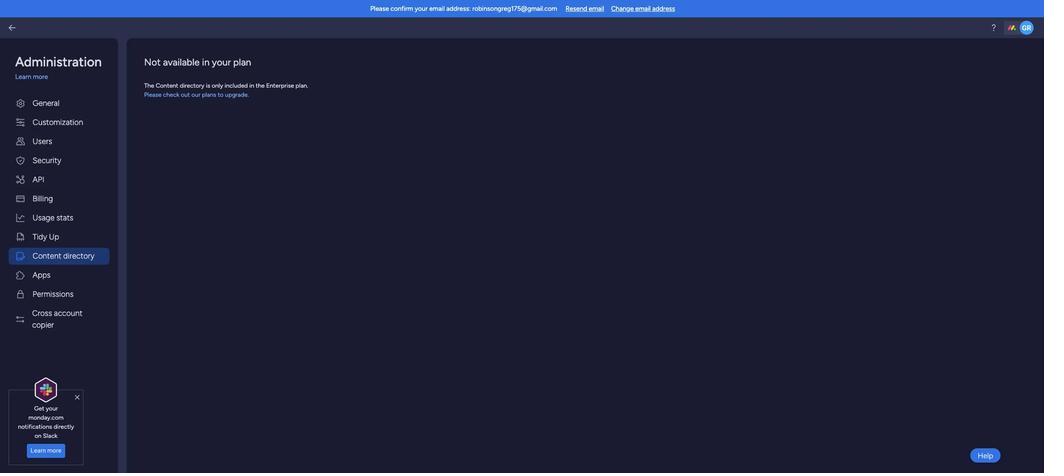 Task type: describe. For each thing, give the bounding box(es) containing it.
back to workspace image
[[8, 23, 16, 32]]

learn inside the administration learn more
[[15, 73, 31, 81]]

please inside the content directory is only included in the enterprise plan. please check out our plans to upgrade.
[[144, 91, 162, 99]]

change
[[611, 5, 634, 13]]

account
[[54, 308, 82, 318]]

confirm
[[391, 5, 413, 13]]

monday.com
[[28, 414, 64, 421]]

resend
[[565, 5, 587, 13]]

plan.
[[296, 82, 308, 89]]

tidy up
[[33, 232, 59, 242]]

usage
[[33, 213, 54, 222]]

apps
[[33, 270, 51, 280]]

up
[[49, 232, 59, 242]]

content directory
[[33, 251, 94, 261]]

the
[[144, 82, 154, 89]]

upgrade.
[[225, 91, 249, 99]]

email for change email address
[[635, 5, 651, 13]]

general button
[[9, 95, 109, 112]]

please check out our plans to upgrade. button
[[144, 91, 249, 99]]

your inside get your monday.com notifications directly on slack
[[46, 405, 58, 412]]

cross
[[32, 308, 52, 318]]

plans
[[202, 91, 216, 99]]

content inside the content directory is only included in the enterprise plan. please check out our plans to upgrade.
[[156, 82, 178, 89]]

1 email from the left
[[429, 5, 445, 13]]

resend email link
[[565, 5, 604, 13]]

directory inside the content directory is only included in the enterprise plan. please check out our plans to upgrade.
[[180, 82, 204, 89]]

to
[[218, 91, 224, 99]]

only
[[212, 82, 223, 89]]

learn more link
[[15, 72, 109, 82]]

api button
[[9, 171, 109, 188]]

users button
[[9, 133, 109, 150]]

more inside the administration learn more
[[33, 73, 48, 81]]

permissions
[[33, 289, 73, 299]]

available
[[163, 56, 200, 68]]

stats
[[56, 213, 73, 222]]

enterprise
[[266, 82, 294, 89]]

billing button
[[9, 190, 109, 207]]

help button
[[970, 448, 1001, 463]]

users
[[33, 137, 52, 146]]

1 vertical spatial your
[[212, 56, 231, 68]]

the
[[256, 82, 265, 89]]

resend email
[[565, 5, 604, 13]]

plan
[[233, 56, 251, 68]]



Task type: vqa. For each thing, say whether or not it's contained in the screenshot.
NEW
no



Task type: locate. For each thing, give the bounding box(es) containing it.
content up 'check'
[[156, 82, 178, 89]]

1 vertical spatial directory
[[63, 251, 94, 261]]

0 horizontal spatial your
[[46, 405, 58, 412]]

0 vertical spatial in
[[202, 56, 210, 68]]

email left address:
[[429, 5, 445, 13]]

directly
[[54, 423, 74, 431]]

check
[[163, 91, 179, 99]]

1 horizontal spatial directory
[[180, 82, 204, 89]]

learn
[[15, 73, 31, 81], [31, 447, 46, 454]]

please confirm your email address: robinsongreg175@gmail.com
[[370, 5, 557, 13]]

email right change
[[635, 5, 651, 13]]

more inside 'button'
[[47, 447, 61, 454]]

out
[[181, 91, 190, 99]]

0 horizontal spatial content
[[33, 251, 61, 261]]

is
[[206, 82, 210, 89]]

customization
[[33, 117, 83, 127]]

in
[[202, 56, 210, 68], [249, 82, 254, 89]]

directory inside button
[[63, 251, 94, 261]]

greg robinson image
[[1020, 21, 1034, 35]]

email for resend email
[[589, 5, 604, 13]]

change email address
[[611, 5, 675, 13]]

apps button
[[9, 267, 109, 284]]

2 email from the left
[[589, 5, 604, 13]]

change email address link
[[611, 5, 675, 13]]

0 vertical spatial your
[[415, 5, 428, 13]]

general
[[33, 98, 59, 108]]

please
[[370, 5, 389, 13], [144, 91, 162, 99]]

not available in your plan
[[144, 56, 251, 68]]

your left the plan
[[212, 56, 231, 68]]

cross account copier
[[32, 308, 82, 330]]

0 horizontal spatial email
[[429, 5, 445, 13]]

1 vertical spatial more
[[47, 447, 61, 454]]

administration
[[15, 54, 102, 70]]

cross account copier button
[[9, 305, 109, 334]]

0 vertical spatial learn
[[15, 73, 31, 81]]

0 vertical spatial directory
[[180, 82, 204, 89]]

0 vertical spatial please
[[370, 5, 389, 13]]

1 horizontal spatial your
[[212, 56, 231, 68]]

in left the
[[249, 82, 254, 89]]

more
[[33, 73, 48, 81], [47, 447, 61, 454]]

address:
[[446, 5, 471, 13]]

get your monday.com notifications directly on slack
[[18, 405, 74, 440]]

2 horizontal spatial email
[[635, 5, 651, 13]]

please left confirm
[[370, 5, 389, 13]]

tidy
[[33, 232, 47, 242]]

learn more button
[[27, 444, 65, 458]]

usage stats button
[[9, 209, 109, 226]]

0 vertical spatial content
[[156, 82, 178, 89]]

more down administration
[[33, 73, 48, 81]]

directory
[[180, 82, 204, 89], [63, 251, 94, 261]]

on
[[35, 432, 42, 440]]

help
[[978, 451, 993, 460]]

api
[[33, 175, 44, 184]]

more down slack at bottom
[[47, 447, 61, 454]]

robinsongreg175@gmail.com
[[472, 5, 557, 13]]

2 horizontal spatial your
[[415, 5, 428, 13]]

administration learn more
[[15, 54, 102, 81]]

1 horizontal spatial please
[[370, 5, 389, 13]]

included
[[225, 82, 248, 89]]

permissions button
[[9, 286, 109, 303]]

1 vertical spatial in
[[249, 82, 254, 89]]

notifications
[[18, 423, 52, 431]]

learn more
[[31, 447, 61, 454]]

0 horizontal spatial in
[[202, 56, 210, 68]]

content inside button
[[33, 251, 61, 261]]

our
[[191, 91, 200, 99]]

get
[[34, 405, 44, 412]]

usage stats
[[33, 213, 73, 222]]

directory down tidy up button
[[63, 251, 94, 261]]

the content directory is only included in the enterprise plan. please check out our plans to upgrade.
[[144, 82, 308, 99]]

please down the
[[144, 91, 162, 99]]

3 email from the left
[[635, 5, 651, 13]]

learn inside 'button'
[[31, 447, 46, 454]]

not
[[144, 56, 161, 68]]

1 horizontal spatial in
[[249, 82, 254, 89]]

content down tidy up in the left of the page
[[33, 251, 61, 261]]

in up is at the left
[[202, 56, 210, 68]]

in inside the content directory is only included in the enterprise plan. please check out our plans to upgrade.
[[249, 82, 254, 89]]

content
[[156, 82, 178, 89], [33, 251, 61, 261]]

1 vertical spatial content
[[33, 251, 61, 261]]

your right confirm
[[415, 5, 428, 13]]

learn down administration
[[15, 73, 31, 81]]

0 horizontal spatial directory
[[63, 251, 94, 261]]

security
[[33, 156, 61, 165]]

1 horizontal spatial content
[[156, 82, 178, 89]]

security button
[[9, 152, 109, 169]]

2 vertical spatial your
[[46, 405, 58, 412]]

1 vertical spatial please
[[144, 91, 162, 99]]

your up monday.com in the left bottom of the page
[[46, 405, 58, 412]]

slack
[[43, 432, 57, 440]]

address
[[652, 5, 675, 13]]

0 horizontal spatial please
[[144, 91, 162, 99]]

dapulse x slim image
[[75, 394, 79, 401]]

help image
[[989, 23, 998, 32]]

1 vertical spatial learn
[[31, 447, 46, 454]]

email right resend
[[589, 5, 604, 13]]

billing
[[33, 194, 53, 203]]

directory up our
[[180, 82, 204, 89]]

content directory button
[[9, 248, 109, 265]]

customization button
[[9, 114, 109, 131]]

1 horizontal spatial email
[[589, 5, 604, 13]]

tidy up button
[[9, 229, 109, 245]]

0 vertical spatial more
[[33, 73, 48, 81]]

copier
[[32, 320, 54, 330]]

learn down on
[[31, 447, 46, 454]]

email
[[429, 5, 445, 13], [589, 5, 604, 13], [635, 5, 651, 13]]

your
[[415, 5, 428, 13], [212, 56, 231, 68], [46, 405, 58, 412]]



